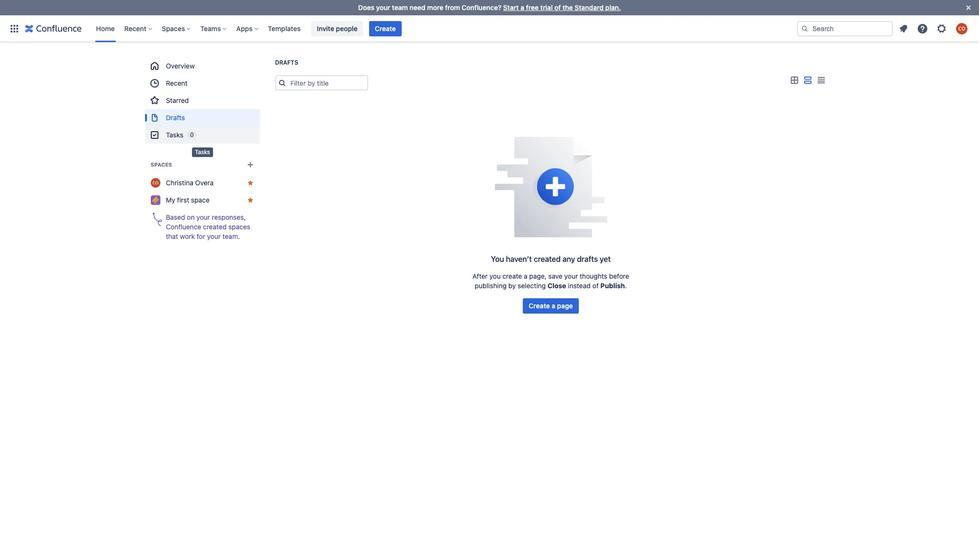 Task type: locate. For each thing, give the bounding box(es) containing it.
trial
[[540, 3, 553, 11]]

a
[[521, 3, 524, 11], [524, 272, 527, 280], [552, 302, 555, 310]]

starred
[[166, 96, 189, 104]]

you
[[491, 255, 504, 263]]

0 horizontal spatial create
[[375, 24, 396, 32]]

1 vertical spatial create
[[529, 302, 550, 310]]

christina overa link
[[145, 174, 260, 192]]

unstar this space image inside christina overa link
[[246, 179, 254, 187]]

create down the team
[[375, 24, 396, 32]]

0 horizontal spatial created
[[203, 223, 227, 231]]

after
[[472, 272, 488, 280]]

1 vertical spatial tasks
[[195, 148, 210, 156]]

overa
[[195, 179, 214, 187]]

confluence image
[[25, 23, 82, 34], [25, 23, 82, 34]]

banner
[[0, 15, 979, 42]]

0 vertical spatial unstar this space image
[[246, 179, 254, 187]]

tasks up overa
[[195, 148, 210, 156]]

1 vertical spatial unstar this space image
[[246, 196, 254, 204]]

global element
[[6, 15, 795, 42]]

search image
[[801, 25, 809, 32]]

unstar this space image inside my first space link
[[246, 196, 254, 204]]

drafts down starred
[[166, 113, 185, 122]]

invite
[[317, 24, 334, 32]]

create a space image
[[244, 159, 256, 170]]

1 unstar this space image from the top
[[246, 179, 254, 187]]

selecting
[[518, 282, 546, 290]]

0 vertical spatial recent
[[124, 24, 146, 32]]

you
[[490, 272, 501, 280]]

recent up starred
[[166, 79, 188, 87]]

your profile and preferences image
[[956, 23, 968, 34]]

0 horizontal spatial tasks
[[166, 131, 183, 139]]

0 horizontal spatial drafts
[[166, 113, 185, 122]]

unstar this space image
[[246, 179, 254, 187], [246, 196, 254, 204]]

2 unstar this space image from the top
[[246, 196, 254, 204]]

recent
[[124, 24, 146, 32], [166, 79, 188, 87]]

your up instead
[[564, 272, 578, 280]]

2 vertical spatial a
[[552, 302, 555, 310]]

any
[[563, 255, 575, 263]]

more
[[427, 3, 443, 11]]

tasks
[[166, 131, 183, 139], [195, 148, 210, 156]]

drafts down the "templates" link
[[275, 59, 298, 66]]

spaces
[[162, 24, 185, 32], [151, 161, 172, 168]]

a left free
[[521, 3, 524, 11]]

responses,
[[212, 213, 246, 221]]

start a free trial of the standard plan. link
[[503, 3, 621, 11]]

unstar this space image up spaces
[[246, 196, 254, 204]]

my first space
[[166, 196, 210, 204]]

publishing
[[475, 282, 507, 290]]

0 vertical spatial spaces
[[162, 24, 185, 32]]

a up selecting
[[524, 272, 527, 280]]

0 horizontal spatial recent
[[124, 24, 146, 32]]

banner containing home
[[0, 15, 979, 42]]

home
[[96, 24, 115, 32]]

unstar this space image down the create a space image
[[246, 179, 254, 187]]

spaces up christina
[[151, 161, 172, 168]]

drafts
[[275, 59, 298, 66], [166, 113, 185, 122]]

1 horizontal spatial tasks
[[195, 148, 210, 156]]

1 horizontal spatial created
[[534, 255, 561, 263]]

appswitcher icon image
[[9, 23, 20, 34]]

of down thoughts
[[592, 282, 599, 290]]

1 horizontal spatial recent
[[166, 79, 188, 87]]

your
[[376, 3, 390, 11], [196, 213, 210, 221], [207, 232, 221, 240], [564, 272, 578, 280]]

spaces right recent popup button
[[162, 24, 185, 32]]

group
[[145, 57, 260, 144]]

close image
[[963, 2, 974, 13]]

created
[[203, 223, 227, 231], [534, 255, 561, 263]]

create inside global element
[[375, 24, 396, 32]]

recent link
[[145, 75, 260, 92]]

a left page on the bottom right
[[552, 302, 555, 310]]

of left the
[[554, 3, 561, 11]]

0 vertical spatial tasks
[[166, 131, 183, 139]]

0 vertical spatial a
[[521, 3, 524, 11]]

does your team need more from confluence? start a free trial of the standard plan.
[[358, 3, 621, 11]]

created up save
[[534, 255, 561, 263]]

your left the team
[[376, 3, 390, 11]]

page,
[[529, 272, 547, 280]]

0 vertical spatial created
[[203, 223, 227, 231]]

close
[[548, 282, 566, 290]]

apps
[[236, 24, 253, 32]]

Search field
[[797, 21, 893, 36]]

thoughts
[[580, 272, 607, 280]]

instead
[[568, 282, 591, 290]]

team
[[392, 3, 408, 11]]

create
[[375, 24, 396, 32], [529, 302, 550, 310]]

recent right home
[[124, 24, 146, 32]]

0 vertical spatial create
[[375, 24, 396, 32]]

confluence
[[166, 223, 201, 231]]

tasks left the 0
[[166, 131, 183, 139]]

created inside based on your responses, confluence created spaces that work for your team.
[[203, 223, 227, 231]]

publish
[[601, 282, 625, 290]]

created up for
[[203, 223, 227, 231]]

1 horizontal spatial drafts
[[275, 59, 298, 66]]

drafts link
[[145, 109, 260, 126]]

1 vertical spatial drafts
[[166, 113, 185, 122]]

unstar this space image for christina overa
[[246, 179, 254, 187]]

my
[[166, 196, 175, 204]]

invite people
[[317, 24, 358, 32]]

0 vertical spatial of
[[554, 3, 561, 11]]

drafts
[[577, 255, 598, 263]]

does
[[358, 3, 374, 11]]

drafts inside group
[[166, 113, 185, 122]]

home link
[[93, 21, 118, 36]]

of
[[554, 3, 561, 11], [592, 282, 599, 290]]

1 vertical spatial recent
[[166, 79, 188, 87]]

group containing overview
[[145, 57, 260, 144]]

0
[[190, 131, 194, 138]]

1 vertical spatial created
[[534, 255, 561, 263]]

templates link
[[265, 21, 304, 36]]

0 vertical spatial drafts
[[275, 59, 298, 66]]

1 horizontal spatial create
[[529, 302, 550, 310]]

spaces
[[228, 223, 250, 231]]

1 vertical spatial a
[[524, 272, 527, 280]]

before
[[609, 272, 629, 280]]

save
[[548, 272, 563, 280]]

you haven't created any drafts yet
[[491, 255, 611, 263]]

1 vertical spatial of
[[592, 282, 599, 290]]

cards image
[[788, 75, 800, 86]]

create down selecting
[[529, 302, 550, 310]]



Task type: vqa. For each thing, say whether or not it's contained in the screenshot.
Teams on the top of page
yes



Task type: describe. For each thing, give the bounding box(es) containing it.
unstar this space image for my first space
[[246, 196, 254, 204]]

start
[[503, 3, 519, 11]]

overview link
[[145, 57, 260, 75]]

compact list image
[[815, 75, 827, 86]]

list image
[[802, 75, 813, 86]]

people
[[336, 24, 358, 32]]

on
[[187, 213, 195, 221]]

the
[[563, 3, 573, 11]]

first
[[177, 196, 189, 204]]

christina overa
[[166, 179, 214, 187]]

overview
[[166, 62, 195, 70]]

from
[[445, 3, 460, 11]]

christina
[[166, 179, 193, 187]]

1 horizontal spatial of
[[592, 282, 599, 290]]

haven't
[[506, 255, 532, 263]]

your right on
[[196, 213, 210, 221]]

1 vertical spatial spaces
[[151, 161, 172, 168]]

help icon image
[[917, 23, 928, 34]]

invite people button
[[311, 21, 363, 36]]

spaces inside spaces popup button
[[162, 24, 185, 32]]

notification icon image
[[898, 23, 909, 34]]

create for create a page
[[529, 302, 550, 310]]

close instead of publish .
[[548, 282, 627, 290]]

create
[[503, 272, 522, 280]]

team.
[[223, 232, 240, 240]]

.
[[625, 282, 627, 290]]

apps button
[[233, 21, 262, 36]]

work
[[180, 232, 195, 240]]

page
[[557, 302, 573, 310]]

confluence?
[[462, 3, 501, 11]]

for
[[197, 232, 205, 240]]

yet
[[600, 255, 611, 263]]

a inside after you create a page, save your thoughts before publishing by selecting
[[524, 272, 527, 280]]

create link
[[369, 21, 402, 36]]

your inside after you create a page, save your thoughts before publishing by selecting
[[564, 272, 578, 280]]

create a page link
[[523, 298, 579, 314]]

Filter by title field
[[288, 76, 367, 90]]

standard
[[575, 3, 604, 11]]

recent inside popup button
[[124, 24, 146, 32]]

teams
[[200, 24, 221, 32]]

your right for
[[207, 232, 221, 240]]

plan.
[[605, 3, 621, 11]]

need
[[410, 3, 425, 11]]

create for create
[[375, 24, 396, 32]]

based on your responses, confluence created spaces that work for your team.
[[166, 213, 250, 240]]

recent button
[[121, 21, 156, 36]]

by
[[508, 282, 516, 290]]

starred link
[[145, 92, 260, 109]]

after you create a page, save your thoughts before publishing by selecting
[[472, 272, 629, 290]]

create a page
[[529, 302, 573, 310]]

free
[[526, 3, 539, 11]]

teams button
[[197, 21, 231, 36]]

templates
[[268, 24, 301, 32]]

0 horizontal spatial of
[[554, 3, 561, 11]]

settings icon image
[[936, 23, 948, 34]]

my first space link
[[145, 192, 260, 209]]

that
[[166, 232, 178, 240]]

space
[[191, 196, 210, 204]]

spaces button
[[159, 21, 195, 36]]

based
[[166, 213, 185, 221]]



